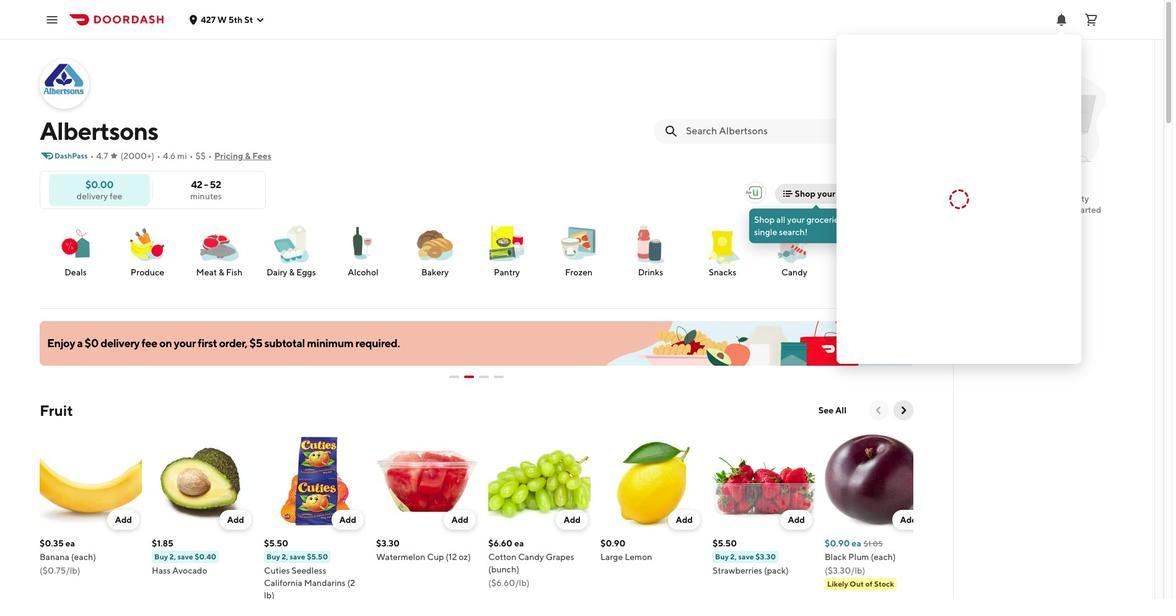 Task type: vqa. For each thing, say whether or not it's contained in the screenshot.


Task type: describe. For each thing, give the bounding box(es) containing it.
2, for hass
[[170, 553, 176, 562]]

dairy & eggs image
[[269, 222, 314, 266]]

($0.75/lb)
[[40, 566, 80, 576]]

deals
[[65, 268, 87, 278]]

save for seedless
[[290, 553, 305, 562]]

shop your list button
[[775, 184, 857, 204]]

shop for shop all your groceries in a single search!
[[754, 215, 775, 225]]

snacks image
[[700, 222, 745, 266]]

mi
[[177, 151, 187, 161]]

bakery
[[421, 268, 449, 278]]

first
[[198, 337, 217, 350]]

$5.50 buy 2, save $3.30 strawberries (pack)
[[713, 539, 789, 576]]

$0.40
[[195, 553, 216, 562]]

• 4.6 mi • $$ • pricing & fees
[[157, 151, 271, 161]]

list
[[837, 189, 850, 199]]

cart
[[1039, 194, 1054, 204]]

$5.50 buy 2, save $5.50 cuties seedless california mandarins (2 lb)
[[264, 539, 355, 600]]

$3.30 watermelon cup (12 oz)
[[376, 539, 471, 563]]

427
[[201, 15, 216, 24]]

meat & fish image
[[197, 222, 242, 266]]

seedless
[[292, 566, 326, 576]]

pantry image
[[485, 222, 529, 266]]

candy inside $6.60 ea cotton candy grapes (bunch) ($6.60/lb)
[[518, 553, 544, 563]]

produce link
[[117, 222, 178, 279]]

$0.00
[[85, 179, 114, 191]]

pricing & fees button
[[214, 146, 271, 166]]

deals image
[[53, 222, 98, 266]]

in
[[845, 215, 852, 225]]

cotton
[[488, 553, 516, 563]]

(12
[[446, 553, 457, 563]]

eggs
[[296, 268, 316, 278]]

2, for strawberries
[[730, 553, 737, 562]]

to
[[1049, 205, 1057, 215]]

subtotal
[[264, 337, 305, 350]]

w
[[217, 15, 227, 24]]

fees
[[252, 151, 271, 161]]

$5.50 for cuties
[[264, 539, 288, 549]]

add for hass avocado
[[227, 516, 244, 526]]

mandarins
[[304, 579, 346, 589]]

albertsons
[[40, 117, 158, 146]]

oz)
[[459, 553, 471, 563]]

of
[[865, 580, 873, 589]]

fruit
[[40, 402, 73, 420]]

427 w 5th st
[[201, 15, 253, 24]]

drinks image
[[628, 222, 673, 266]]

$0.90 for $0.90 ea $1.05 black plum (each) ($3.30/lb) likely out of stock
[[825, 539, 850, 549]]

dairy & eggs
[[267, 268, 316, 278]]

logo image
[[745, 183, 765, 203]]

strawberries
[[713, 566, 762, 576]]

4.7
[[96, 151, 108, 161]]

5th
[[229, 15, 243, 24]]

your inside button
[[817, 189, 836, 199]]

deals link
[[45, 222, 107, 279]]

lemon
[[625, 553, 652, 563]]

order,
[[219, 337, 247, 350]]

buy for hass
[[154, 553, 168, 562]]

save for avocado
[[177, 553, 193, 562]]

previous button of carousel image
[[873, 405, 885, 417]]

st
[[244, 15, 253, 24]]

(each) inside $0.90 ea $1.05 black plum (each) ($3.30/lb) likely out of stock
[[871, 553, 896, 563]]

enjoy
[[47, 337, 75, 350]]

albertsons image
[[41, 61, 88, 108]]

1 horizontal spatial &
[[245, 151, 251, 161]]

$1.05
[[864, 540, 883, 549]]

$$
[[196, 151, 206, 161]]

large
[[601, 553, 623, 563]]

add for ($6.60/lb)
[[564, 516, 581, 526]]

1 horizontal spatial fee
[[141, 337, 157, 350]]

black
[[825, 553, 847, 563]]

alcohol image
[[341, 222, 385, 266]]

is
[[1056, 194, 1062, 204]]

hass
[[152, 566, 171, 576]]

2 • from the left
[[157, 151, 161, 161]]

$0.90 large lemon
[[601, 539, 652, 563]]

$1.85
[[152, 539, 173, 549]]

bakery image
[[413, 222, 457, 266]]

$3.30 inside $5.50 buy 2, save $3.30 strawberries (pack)
[[756, 553, 776, 562]]

$3.30 inside $3.30 watermelon cup (12 oz)
[[376, 539, 400, 549]]

cuties
[[264, 566, 290, 576]]

candy link
[[764, 222, 825, 279]]

avocado
[[172, 566, 207, 576]]

frozen
[[565, 268, 593, 278]]

see all link
[[811, 401, 854, 421]]

snacks
[[709, 268, 736, 278]]

shop your list
[[795, 189, 850, 199]]

all
[[776, 215, 785, 225]]

$5.50 for strawberries
[[713, 539, 737, 549]]

$0.90 ea $1.05 black plum (each) ($3.30/lb) likely out of stock
[[825, 539, 896, 589]]

get
[[1059, 205, 1072, 215]]

$6.60 ea cotton candy grapes (bunch) ($6.60/lb)
[[488, 539, 574, 589]]

$0.35 ea banana (each) ($0.75/lb)
[[40, 539, 96, 576]]

candy image
[[772, 222, 817, 266]]

likely
[[827, 580, 848, 589]]

($6.60/lb)
[[488, 579, 530, 589]]

1 vertical spatial a
[[77, 337, 83, 350]]

cuties seedless california mandarins (2 lb) image
[[264, 431, 366, 533]]

3 • from the left
[[189, 151, 193, 161]]

427 w 5th st button
[[188, 15, 266, 24]]

required.
[[355, 337, 400, 350]]

plum
[[848, 553, 869, 563]]

drinks link
[[620, 222, 682, 279]]

alcohol link
[[332, 222, 394, 279]]

Search Albertsons search field
[[686, 125, 901, 138]]

items
[[1026, 205, 1047, 215]]

meat
[[196, 268, 217, 278]]

cotton candy grapes (bunch) image
[[488, 431, 591, 533]]



Task type: locate. For each thing, give the bounding box(es) containing it.
2 (each) from the left
[[871, 553, 896, 563]]

0 horizontal spatial $5.50
[[264, 539, 288, 549]]

0 horizontal spatial buy
[[154, 553, 168, 562]]

0 horizontal spatial &
[[219, 268, 224, 278]]

1 horizontal spatial candy
[[782, 268, 807, 278]]

0 vertical spatial delivery
[[77, 191, 108, 201]]

watermelon
[[376, 553, 425, 563]]

frozen image
[[557, 222, 601, 266]]

on
[[159, 337, 172, 350]]

0 vertical spatial shop
[[795, 189, 816, 199]]

dairy
[[267, 268, 287, 278]]

2, up the cuties
[[282, 553, 288, 562]]

banana
[[40, 553, 69, 563]]

3 buy from the left
[[715, 553, 729, 562]]

$3.30 up "(pack)"
[[756, 553, 776, 562]]

2 save from the left
[[290, 553, 305, 562]]

buy down $1.85
[[154, 553, 168, 562]]

2, inside $5.50 buy 2, save $3.30 strawberries (pack)
[[730, 553, 737, 562]]

notification bell image
[[1054, 12, 1069, 27]]

watermelon cup (12 oz) image
[[376, 431, 478, 533]]

1 save from the left
[[177, 553, 193, 562]]

ea up plum
[[852, 539, 861, 549]]

•
[[90, 151, 94, 161], [157, 151, 161, 161], [189, 151, 193, 161], [208, 151, 212, 161]]

add for cuties seedless california mandarins (2 lb)
[[339, 516, 356, 526]]

see all
[[819, 406, 847, 416]]

search!
[[779, 227, 808, 237]]

0 horizontal spatial candy
[[518, 553, 544, 563]]

0 vertical spatial $3.30
[[376, 539, 400, 549]]

$5.50 up strawberries
[[713, 539, 737, 549]]

a right in
[[854, 215, 858, 225]]

& for dairy & eggs
[[289, 268, 295, 278]]

2,
[[170, 553, 176, 562], [282, 553, 288, 562], [730, 553, 737, 562]]

$5
[[249, 337, 262, 350]]

buy
[[154, 553, 168, 562], [266, 553, 280, 562], [715, 553, 729, 562]]

$1.85 buy 2, save $0.40 hass avocado
[[152, 539, 216, 576]]

ea inside $0.90 ea $1.05 black plum (each) ($3.30/lb) likely out of stock
[[852, 539, 861, 549]]

black plum (each) image
[[825, 431, 927, 533]]

• right "mi"
[[189, 151, 193, 161]]

$0
[[85, 337, 99, 350]]

0 items, open order cart image
[[1084, 12, 1099, 27]]

fee inside $0.00 delivery fee
[[110, 191, 122, 201]]

$6.60
[[488, 539, 513, 549]]

($3.30/lb)
[[825, 566, 865, 576]]

$0.35
[[40, 539, 64, 549]]

dairy & eggs link
[[260, 222, 322, 279]]

1 horizontal spatial (each)
[[871, 553, 896, 563]]

1 horizontal spatial $5.50
[[307, 553, 328, 562]]

shop all your groceries in a single search! tooltip
[[749, 205, 883, 244]]

0 vertical spatial fee
[[110, 191, 122, 201]]

0 vertical spatial a
[[854, 215, 858, 225]]

1 horizontal spatial shop
[[795, 189, 816, 199]]

& left eggs
[[289, 268, 295, 278]]

1 horizontal spatial buy
[[266, 553, 280, 562]]

0 horizontal spatial fee
[[110, 191, 122, 201]]

1 vertical spatial fee
[[141, 337, 157, 350]]

buy for strawberries
[[715, 553, 729, 562]]

0 vertical spatial your
[[817, 189, 836, 199]]

ea inside the $0.35 ea banana (each) ($0.75/lb)
[[65, 539, 75, 549]]

buy for cuties
[[266, 553, 280, 562]]

1 vertical spatial shop
[[754, 215, 775, 225]]

ea for $6.60 ea
[[514, 539, 524, 549]]

2 $0.90 from the left
[[825, 539, 850, 549]]

1 vertical spatial your
[[787, 215, 805, 225]]

1 vertical spatial candy
[[518, 553, 544, 563]]

$3.30 up "watermelon" at the left bottom of the page
[[376, 539, 400, 549]]

candy right cotton
[[518, 553, 544, 563]]

delivery inside $0.00 delivery fee
[[77, 191, 108, 201]]

delivery right $0 on the left bottom of the page
[[101, 337, 140, 350]]

dashpass
[[55, 151, 88, 161]]

produce
[[131, 268, 164, 278]]

(2
[[347, 579, 355, 589]]

0 horizontal spatial a
[[77, 337, 83, 350]]

$5.50 inside $5.50 buy 2, save $3.30 strawberries (pack)
[[713, 539, 737, 549]]

1 horizontal spatial save
[[290, 553, 305, 562]]

add inside your cart is empty add items to get started
[[1007, 205, 1024, 215]]

3 ea from the left
[[852, 539, 861, 549]]

1 horizontal spatial 2,
[[282, 553, 288, 562]]

1 horizontal spatial your
[[787, 215, 805, 225]]

fee
[[110, 191, 122, 201], [141, 337, 157, 350]]

meat & fish link
[[188, 222, 250, 279]]

add button
[[107, 511, 139, 530], [107, 511, 139, 530], [220, 511, 252, 530], [220, 511, 252, 530], [332, 511, 364, 530], [332, 511, 364, 530], [444, 511, 476, 530], [444, 511, 476, 530], [556, 511, 588, 530], [556, 511, 588, 530], [668, 511, 700, 530], [668, 511, 700, 530], [780, 511, 812, 530], [780, 511, 812, 530], [893, 511, 925, 530], [893, 511, 925, 530]]

0 horizontal spatial $0.90
[[601, 539, 626, 549]]

1 • from the left
[[90, 151, 94, 161]]

single
[[754, 227, 777, 237]]

empty retail cart image
[[996, 62, 1112, 178]]

your inside 'shop all your groceries in a single search!'
[[787, 215, 805, 225]]

(2000+)
[[121, 151, 154, 161]]

empty
[[1064, 194, 1089, 204]]

fee down $0.00
[[110, 191, 122, 201]]

2, inside $5.50 buy 2, save $5.50 cuties seedless california mandarins (2 lb)
[[282, 553, 288, 562]]

your
[[817, 189, 836, 199], [787, 215, 805, 225], [174, 337, 196, 350]]

1 $0.90 from the left
[[601, 539, 626, 549]]

hass avocado image
[[152, 431, 254, 533]]

& for meat & fish
[[219, 268, 224, 278]]

2 horizontal spatial ea
[[852, 539, 861, 549]]

2, for cuties
[[282, 553, 288, 562]]

1 horizontal spatial ea
[[514, 539, 524, 549]]

2, inside $1.85 buy 2, save $0.40 hass avocado
[[170, 553, 176, 562]]

$0.90 inside $0.90 large lemon
[[601, 539, 626, 549]]

minimum
[[307, 337, 353, 350]]

2 2, from the left
[[282, 553, 288, 562]]

add for ($3.30/lb)
[[900, 516, 917, 526]]

(each) inside the $0.35 ea banana (each) ($0.75/lb)
[[71, 553, 96, 563]]

minutes
[[190, 191, 222, 201]]

2 ea from the left
[[514, 539, 524, 549]]

2 horizontal spatial &
[[289, 268, 295, 278]]

candy
[[782, 268, 807, 278], [518, 553, 544, 563]]

save inside $5.50 buy 2, save $3.30 strawberries (pack)
[[738, 553, 754, 562]]

ea inside $6.60 ea cotton candy grapes (bunch) ($6.60/lb)
[[514, 539, 524, 549]]

buy inside $5.50 buy 2, save $5.50 cuties seedless california mandarins (2 lb)
[[266, 553, 280, 562]]

$3.30
[[376, 539, 400, 549], [756, 553, 776, 562]]

out
[[850, 580, 864, 589]]

0 vertical spatial candy
[[782, 268, 807, 278]]

4.6
[[163, 151, 176, 161]]

52
[[210, 179, 221, 191]]

ea for $0.35 ea
[[65, 539, 75, 549]]

1 vertical spatial $3.30
[[756, 553, 776, 562]]

your cart is empty add items to get started
[[1007, 194, 1101, 215]]

2, up strawberries
[[730, 553, 737, 562]]

your up search!
[[787, 215, 805, 225]]

(pack)
[[764, 566, 789, 576]]

buy inside $1.85 buy 2, save $0.40 hass avocado
[[154, 553, 168, 562]]

1 2, from the left
[[170, 553, 176, 562]]

stock
[[874, 580, 894, 589]]

ea right $6.60
[[514, 539, 524, 549]]

• left 4.7
[[90, 151, 94, 161]]

3 2, from the left
[[730, 553, 737, 562]]

1 buy from the left
[[154, 553, 168, 562]]

add
[[1007, 205, 1024, 215], [115, 516, 132, 526], [227, 516, 244, 526], [339, 516, 356, 526], [451, 516, 469, 526], [564, 516, 581, 526], [676, 516, 693, 526], [788, 516, 805, 526], [900, 516, 917, 526]]

(each) up ($0.75/lb)
[[71, 553, 96, 563]]

shop all your groceries in a single search!
[[754, 215, 858, 237]]

a inside 'shop all your groceries in a single search!'
[[854, 215, 858, 225]]

buy up the cuties
[[266, 553, 280, 562]]

a left $0 on the left bottom of the page
[[77, 337, 83, 350]]

see
[[819, 406, 834, 416]]

save inside $5.50 buy 2, save $5.50 cuties seedless california mandarins (2 lb)
[[290, 553, 305, 562]]

next button of carousel image
[[897, 405, 910, 417]]

$0.90 up "large"
[[601, 539, 626, 549]]

0 horizontal spatial (each)
[[71, 553, 96, 563]]

save for (pack)
[[738, 553, 754, 562]]

$0.00 delivery fee
[[77, 179, 122, 201]]

candy down candy image
[[782, 268, 807, 278]]

pantry link
[[476, 222, 538, 279]]

shop up single
[[754, 215, 775, 225]]

groceries
[[807, 215, 843, 225]]

frozen link
[[548, 222, 610, 279]]

$0.90 inside $0.90 ea $1.05 black plum (each) ($3.30/lb) likely out of stock
[[825, 539, 850, 549]]

grapes
[[546, 553, 574, 563]]

0 horizontal spatial your
[[174, 337, 196, 350]]

buy inside $5.50 buy 2, save $3.30 strawberries (pack)
[[715, 553, 729, 562]]

$5.50 up the seedless
[[307, 553, 328, 562]]

• left 4.6
[[157, 151, 161, 161]]

& left fees
[[245, 151, 251, 161]]

$0.90 for $0.90 large lemon
[[601, 539, 626, 549]]

-
[[204, 179, 208, 191]]

fruit link
[[40, 401, 73, 421]]

bakery link
[[404, 222, 466, 279]]

4 • from the left
[[208, 151, 212, 161]]

0 horizontal spatial shop
[[754, 215, 775, 225]]

your left list
[[817, 189, 836, 199]]

1 horizontal spatial $3.30
[[756, 553, 776, 562]]

open menu image
[[45, 12, 59, 27]]

your right the on
[[174, 337, 196, 350]]

3 save from the left
[[738, 553, 754, 562]]

delivery down $0.00
[[77, 191, 108, 201]]

pricing
[[214, 151, 243, 161]]

2 buy from the left
[[266, 553, 280, 562]]

2 horizontal spatial your
[[817, 189, 836, 199]]

& inside 'link'
[[289, 268, 295, 278]]

ea right $0.35
[[65, 539, 75, 549]]

buy up strawberries
[[715, 553, 729, 562]]

0 horizontal spatial 2,
[[170, 553, 176, 562]]

$0.90 up black
[[825, 539, 850, 549]]

ea
[[65, 539, 75, 549], [514, 539, 524, 549], [852, 539, 861, 549]]

& left the 'fish'
[[219, 268, 224, 278]]

california
[[264, 579, 302, 589]]

0 horizontal spatial ea
[[65, 539, 75, 549]]

large lemon image
[[601, 431, 703, 533]]

all
[[835, 406, 847, 416]]

42
[[191, 179, 202, 191]]

fee left the on
[[141, 337, 157, 350]]

1 (each) from the left
[[71, 553, 96, 563]]

save up strawberries
[[738, 553, 754, 562]]

shop inside 'shop all your groceries in a single search!'
[[754, 215, 775, 225]]

• right $$
[[208, 151, 212, 161]]

save
[[177, 553, 193, 562], [290, 553, 305, 562], [738, 553, 754, 562]]

2 horizontal spatial 2,
[[730, 553, 737, 562]]

1 ea from the left
[[65, 539, 75, 549]]

save up the seedless
[[290, 553, 305, 562]]

$5.50 up the cuties
[[264, 539, 288, 549]]

shop inside shop your list button
[[795, 189, 816, 199]]

delivery
[[77, 191, 108, 201], [101, 337, 140, 350]]

0 horizontal spatial save
[[177, 553, 193, 562]]

0 horizontal spatial $3.30
[[376, 539, 400, 549]]

snacks link
[[692, 222, 754, 279]]

1 horizontal spatial $0.90
[[825, 539, 850, 549]]

2 horizontal spatial buy
[[715, 553, 729, 562]]

add for ($0.75/lb)
[[115, 516, 132, 526]]

save inside $1.85 buy 2, save $0.40 hass avocado
[[177, 553, 193, 562]]

1 vertical spatial delivery
[[101, 337, 140, 350]]

$5.50
[[264, 539, 288, 549], [713, 539, 737, 549], [307, 553, 328, 562]]

drinks
[[638, 268, 663, 278]]

save up avocado
[[177, 553, 193, 562]]

(each) down $1.05 at right
[[871, 553, 896, 563]]

shop up 'shop all your groceries in a single search!'
[[795, 189, 816, 199]]

shop for shop your list
[[795, 189, 816, 199]]

cup
[[427, 553, 444, 563]]

2 vertical spatial your
[[174, 337, 196, 350]]

produce image
[[125, 222, 170, 266]]

add for strawberries (pack)
[[788, 516, 805, 526]]

banana (each) image
[[40, 431, 142, 533]]

strawberries (pack) image
[[713, 431, 815, 533]]

2, down $1.85
[[170, 553, 176, 562]]

1 horizontal spatial a
[[854, 215, 858, 225]]

fish
[[226, 268, 243, 278]]

started
[[1073, 205, 1101, 215]]

2 horizontal spatial save
[[738, 553, 754, 562]]

2 horizontal spatial $5.50
[[713, 539, 737, 549]]

meat & fish
[[196, 268, 243, 278]]



